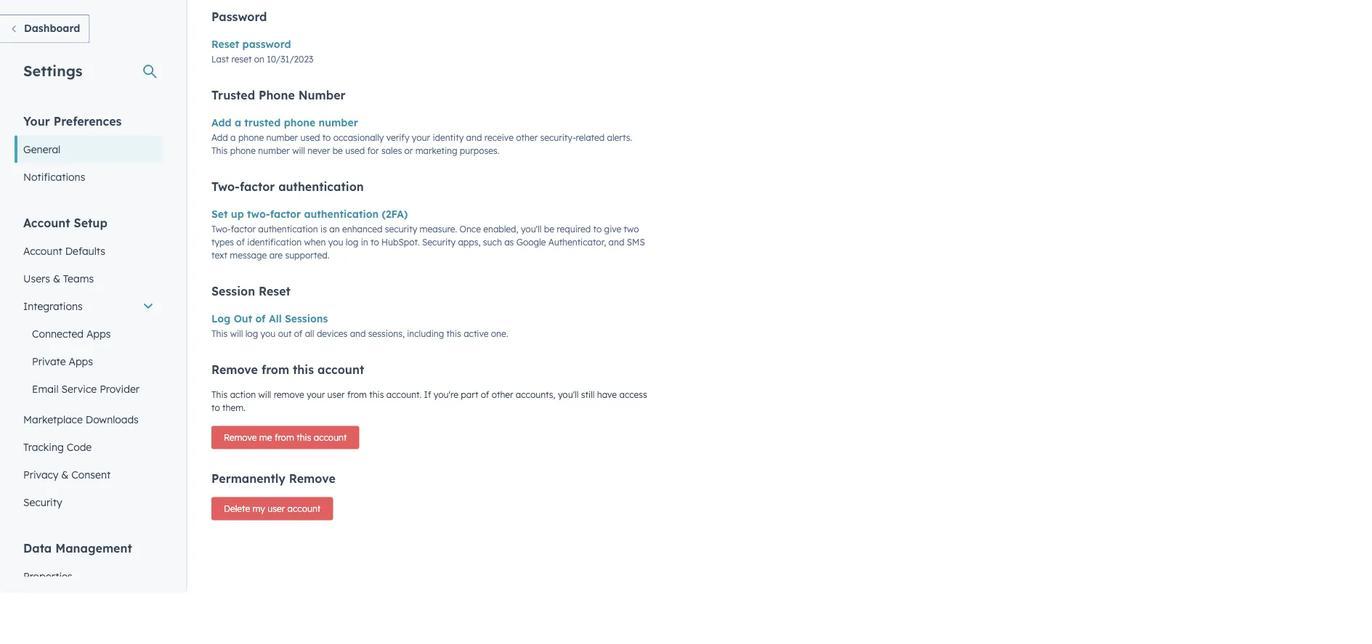 Task type: vqa. For each thing, say whether or not it's contained in the screenshot.
security-
yes



Task type: describe. For each thing, give the bounding box(es) containing it.
private
[[32, 355, 66, 368]]

will inside add a trusted phone number add a phone number used to occasionally verify your identity and receive other security-related alerts. this phone number will never be used for sales or marketing purposes.
[[292, 146, 305, 157]]

log inside log out of all sessions this will log you out of all devices and sessions, including this active one.
[[245, 329, 258, 340]]

tracking code
[[23, 441, 92, 454]]

this inside the this action will remove your user from this account. if you're part of other accounts, you'll still have access to them.
[[369, 390, 384, 401]]

1 vertical spatial a
[[230, 133, 236, 143]]

remove for remove me from this account
[[224, 433, 257, 444]]

set up two-factor authentication (2fa) two-factor authentication is an enhanced security measure. once enabled, you'll be required to give two types of identification when you log in to hubspot. security apps, such as google authenticator, and sms text message are supported.
[[211, 208, 645, 261]]

your
[[23, 114, 50, 128]]

two- inside set up two-factor authentication (2fa) two-factor authentication is an enhanced security measure. once enabled, you'll be required to give two types of identification when you log in to hubspot. security apps, such as google authenticator, and sms text message are supported.
[[211, 224, 231, 235]]

remove me from this account
[[224, 433, 347, 444]]

out
[[278, 329, 292, 340]]

required
[[557, 224, 591, 235]]

sessions,
[[368, 329, 405, 340]]

dashboard
[[24, 22, 80, 35]]

marketplace downloads link
[[15, 406, 163, 434]]

0 vertical spatial authentication
[[279, 179, 364, 194]]

log out of all sessions button
[[211, 310, 328, 328]]

(2fa)
[[382, 208, 408, 220]]

trusted phone number
[[211, 88, 346, 102]]

1 vertical spatial factor
[[270, 208, 301, 220]]

trusted
[[244, 116, 281, 129]]

remove from this account
[[211, 363, 364, 377]]

private apps link
[[15, 348, 163, 375]]

is
[[321, 224, 327, 235]]

code
[[67, 441, 92, 454]]

two
[[624, 224, 639, 235]]

account for delete my user account
[[288, 504, 321, 515]]

password
[[242, 38, 291, 50]]

notifications link
[[15, 163, 163, 191]]

set
[[211, 208, 228, 220]]

measure.
[[420, 224, 457, 235]]

this inside button
[[297, 433, 311, 444]]

account defaults
[[23, 245, 105, 257]]

to right in
[[371, 237, 379, 248]]

downloads
[[86, 413, 139, 426]]

have
[[597, 390, 617, 401]]

2 vertical spatial factor
[[231, 224, 256, 235]]

enhanced
[[342, 224, 383, 235]]

as
[[505, 237, 514, 248]]

your preferences element
[[15, 113, 163, 191]]

of inside the this action will remove your user from this account. if you're part of other accounts, you'll still have access to them.
[[481, 390, 489, 401]]

delete my user account
[[224, 504, 321, 515]]

from inside button
[[275, 433, 294, 444]]

last
[[211, 54, 229, 65]]

log
[[211, 312, 231, 325]]

account defaults link
[[15, 237, 163, 265]]

security link
[[15, 489, 163, 516]]

receive
[[485, 133, 514, 143]]

two-factor authentication
[[211, 179, 364, 194]]

message
[[230, 250, 267, 261]]

you inside set up two-factor authentication (2fa) two-factor authentication is an enhanced security measure. once enabled, you'll be required to give two types of identification when you log in to hubspot. security apps, such as google authenticator, and sms text message are supported.
[[328, 237, 343, 248]]

add a trusted phone number button
[[211, 114, 358, 131]]

reset inside reset password last reset on 10/31/2023
[[211, 38, 239, 50]]

you'll inside the this action will remove your user from this account. if you're part of other accounts, you'll still have access to them.
[[558, 390, 579, 401]]

tracking
[[23, 441, 64, 454]]

data management element
[[15, 540, 163, 640]]

general link
[[15, 136, 163, 163]]

service
[[61, 383, 97, 395]]

reset password last reset on 10/31/2023
[[211, 38, 314, 65]]

two-
[[247, 208, 270, 220]]

reset password button
[[211, 35, 291, 53]]

never
[[308, 146, 330, 157]]

setup
[[74, 215, 107, 230]]

accounts,
[[516, 390, 556, 401]]

2 vertical spatial phone
[[230, 146, 256, 157]]

devices
[[317, 329, 348, 340]]

action
[[230, 390, 256, 401]]

once
[[460, 224, 481, 235]]

up
[[231, 208, 244, 220]]

your inside the this action will remove your user from this account. if you're part of other accounts, you'll still have access to them.
[[307, 390, 325, 401]]

to left give
[[593, 224, 602, 235]]

will inside the this action will remove your user from this account. if you're part of other accounts, you'll still have access to them.
[[258, 390, 271, 401]]

1 vertical spatial used
[[345, 146, 365, 157]]

privacy & consent
[[23, 468, 111, 481]]

this inside log out of all sessions this will log you out of all devices and sessions, including this active one.
[[211, 329, 228, 340]]

security-
[[540, 133, 576, 143]]

connected
[[32, 327, 84, 340]]

consent
[[71, 468, 111, 481]]

when
[[304, 237, 326, 248]]

alerts.
[[607, 133, 632, 143]]

private apps
[[32, 355, 93, 368]]

users
[[23, 272, 50, 285]]

users & teams
[[23, 272, 94, 285]]

properties
[[23, 570, 72, 583]]

integrations button
[[15, 293, 163, 320]]

occasionally
[[333, 133, 384, 143]]

data
[[23, 541, 52, 556]]

remove me from this account button
[[211, 427, 359, 450]]

0 vertical spatial phone
[[284, 116, 316, 129]]

types
[[211, 237, 234, 248]]

such
[[483, 237, 502, 248]]

defaults
[[65, 245, 105, 257]]

to inside the this action will remove your user from this account. if you're part of other accounts, you'll still have access to them.
[[211, 403, 220, 414]]

apps for connected apps
[[86, 327, 111, 340]]

identity
[[433, 133, 464, 143]]

0 vertical spatial factor
[[240, 179, 275, 194]]

account setup element
[[15, 215, 163, 516]]

privacy
[[23, 468, 58, 481]]



Task type: locate. For each thing, give the bounding box(es) containing it.
email service provider
[[32, 383, 140, 395]]

account for account defaults
[[23, 245, 62, 257]]

used down occasionally
[[345, 146, 365, 157]]

email service provider link
[[15, 375, 163, 403]]

permanently
[[211, 472, 286, 486]]

1 vertical spatial account
[[314, 433, 347, 444]]

or
[[404, 146, 413, 157]]

you'll up the google
[[521, 224, 542, 235]]

you're
[[434, 390, 459, 401]]

you down log out of all sessions 'button'
[[261, 329, 276, 340]]

factor
[[240, 179, 275, 194], [270, 208, 301, 220], [231, 224, 256, 235]]

0 horizontal spatial log
[[245, 329, 258, 340]]

verify
[[386, 133, 410, 143]]

security inside set up two-factor authentication (2fa) two-factor authentication is an enhanced security measure. once enabled, you'll be required to give two types of identification when you log in to hubspot. security apps, such as google authenticator, and sms text message are supported.
[[422, 237, 456, 248]]

this right "me"
[[297, 433, 311, 444]]

1 horizontal spatial you'll
[[558, 390, 579, 401]]

user inside button
[[268, 504, 285, 515]]

user inside the this action will remove your user from this account. if you're part of other accounts, you'll still have access to them.
[[327, 390, 345, 401]]

of inside set up two-factor authentication (2fa) two-factor authentication is an enhanced security measure. once enabled, you'll be required to give two types of identification when you log in to hubspot. security apps, such as google authenticator, and sms text message are supported.
[[236, 237, 245, 248]]

2 vertical spatial authentication
[[258, 224, 318, 235]]

other right part
[[492, 390, 513, 401]]

1 horizontal spatial will
[[258, 390, 271, 401]]

add
[[211, 116, 232, 129], [211, 133, 228, 143]]

from inside the this action will remove your user from this account. if you're part of other accounts, you'll still have access to them.
[[347, 390, 367, 401]]

this up them.
[[211, 390, 228, 401]]

1 vertical spatial two-
[[211, 224, 231, 235]]

log left in
[[346, 237, 359, 248]]

2 vertical spatial account
[[288, 504, 321, 515]]

this inside log out of all sessions this will log you out of all devices and sessions, including this active one.
[[447, 329, 461, 340]]

0 vertical spatial you'll
[[521, 224, 542, 235]]

be inside add a trusted phone number add a phone number used to occasionally verify your identity and receive other security-related alerts. this phone number will never be used for sales or marketing purposes.
[[333, 146, 343, 157]]

properties link
[[15, 563, 163, 591]]

will inside log out of all sessions this will log you out of all devices and sessions, including this active one.
[[230, 329, 243, 340]]

1 vertical spatial log
[[245, 329, 258, 340]]

1 vertical spatial add
[[211, 133, 228, 143]]

account
[[318, 363, 364, 377], [314, 433, 347, 444], [288, 504, 321, 515]]

0 horizontal spatial will
[[230, 329, 243, 340]]

if
[[424, 390, 431, 401]]

1 horizontal spatial you
[[328, 237, 343, 248]]

1 horizontal spatial user
[[327, 390, 345, 401]]

permanently remove
[[211, 472, 336, 486]]

remove for remove from this account
[[211, 363, 258, 377]]

this down trusted
[[211, 146, 228, 157]]

0 vertical spatial add
[[211, 116, 232, 129]]

1 vertical spatial account
[[23, 245, 62, 257]]

2 horizontal spatial and
[[609, 237, 625, 248]]

0 vertical spatial other
[[516, 133, 538, 143]]

1 horizontal spatial your
[[412, 133, 430, 143]]

to left them.
[[211, 403, 220, 414]]

0 horizontal spatial your
[[307, 390, 325, 401]]

a
[[235, 116, 241, 129], [230, 133, 236, 143]]

1 vertical spatial and
[[609, 237, 625, 248]]

marketplace
[[23, 413, 83, 426]]

other inside add a trusted phone number add a phone number used to occasionally verify your identity and receive other security-related alerts. this phone number will never be used for sales or marketing purposes.
[[516, 133, 538, 143]]

this down log
[[211, 329, 228, 340]]

sms
[[627, 237, 645, 248]]

google
[[517, 237, 546, 248]]

1 horizontal spatial security
[[422, 237, 456, 248]]

factor down up
[[231, 224, 256, 235]]

0 horizontal spatial and
[[350, 329, 366, 340]]

& right privacy
[[61, 468, 69, 481]]

set up two-factor authentication (2fa) button
[[211, 206, 408, 223]]

a down trusted
[[230, 133, 236, 143]]

1 vertical spatial reset
[[259, 284, 291, 299]]

this left active
[[447, 329, 461, 340]]

0 horizontal spatial security
[[23, 496, 62, 509]]

used
[[300, 133, 320, 143], [345, 146, 365, 157]]

of up message
[[236, 237, 245, 248]]

will left never
[[292, 146, 305, 157]]

account right "me"
[[314, 433, 347, 444]]

from left account.
[[347, 390, 367, 401]]

related
[[576, 133, 605, 143]]

user
[[327, 390, 345, 401], [268, 504, 285, 515]]

authentication up an
[[304, 208, 379, 220]]

you inside log out of all sessions this will log you out of all devices and sessions, including this active one.
[[261, 329, 276, 340]]

0 vertical spatial security
[[422, 237, 456, 248]]

1 vertical spatial be
[[544, 224, 554, 235]]

reset
[[211, 38, 239, 50], [259, 284, 291, 299]]

this inside the this action will remove your user from this account. if you're part of other accounts, you'll still have access to them.
[[211, 390, 228, 401]]

0 horizontal spatial be
[[333, 146, 343, 157]]

two-
[[211, 179, 240, 194], [211, 224, 231, 235]]

this left account.
[[369, 390, 384, 401]]

account up users
[[23, 245, 62, 257]]

and inside set up two-factor authentication (2fa) two-factor authentication is an enhanced security measure. once enabled, you'll be required to give two types of identification when you log in to hubspot. security apps, such as google authenticator, and sms text message are supported.
[[609, 237, 625, 248]]

0 vertical spatial apps
[[86, 327, 111, 340]]

1 add from the top
[[211, 116, 232, 129]]

0 vertical spatial account
[[23, 215, 70, 230]]

1 vertical spatial number
[[266, 133, 298, 143]]

you'll inside set up two-factor authentication (2fa) two-factor authentication is an enhanced security measure. once enabled, you'll be required to give two types of identification when you log in to hubspot. security apps, such as google authenticator, and sms text message are supported.
[[521, 224, 542, 235]]

phone
[[284, 116, 316, 129], [238, 133, 264, 143], [230, 146, 256, 157]]

session reset
[[211, 284, 291, 299]]

0 horizontal spatial used
[[300, 133, 320, 143]]

0 vertical spatial user
[[327, 390, 345, 401]]

1 vertical spatial &
[[61, 468, 69, 481]]

your inside add a trusted phone number add a phone number used to occasionally verify your identity and receive other security-related alerts. this phone number will never be used for sales or marketing purposes.
[[412, 133, 430, 143]]

security down privacy
[[23, 496, 62, 509]]

used up never
[[300, 133, 320, 143]]

account.
[[387, 390, 422, 401]]

remove
[[274, 390, 304, 401]]

supported.
[[285, 250, 330, 261]]

be up the google
[[544, 224, 554, 235]]

2 vertical spatial and
[[350, 329, 366, 340]]

1 horizontal spatial other
[[516, 133, 538, 143]]

log inside set up two-factor authentication (2fa) two-factor authentication is an enhanced security measure. once enabled, you'll be required to give two types of identification when you log in to hubspot. security apps, such as google authenticator, and sms text message are supported.
[[346, 237, 359, 248]]

10/31/2023
[[267, 54, 314, 65]]

session
[[211, 284, 255, 299]]

factor down two-factor authentication
[[270, 208, 301, 220]]

me
[[259, 433, 272, 444]]

you
[[328, 237, 343, 248], [261, 329, 276, 340]]

and down give
[[609, 237, 625, 248]]

marketplace downloads
[[23, 413, 139, 426]]

authenticator,
[[548, 237, 606, 248]]

0 vertical spatial and
[[466, 133, 482, 143]]

out
[[234, 312, 252, 325]]

account down the devices
[[318, 363, 364, 377]]

will right action
[[258, 390, 271, 401]]

1 vertical spatial this
[[211, 329, 228, 340]]

1 vertical spatial authentication
[[304, 208, 379, 220]]

0 horizontal spatial reset
[[211, 38, 239, 50]]

3 this from the top
[[211, 390, 228, 401]]

reset up last
[[211, 38, 239, 50]]

you down an
[[328, 237, 343, 248]]

security inside account setup element
[[23, 496, 62, 509]]

&
[[53, 272, 60, 285], [61, 468, 69, 481]]

security down measure.
[[422, 237, 456, 248]]

one.
[[491, 329, 508, 340]]

add a trusted phone number add a phone number used to occasionally verify your identity and receive other security-related alerts. this phone number will never be used for sales or marketing purposes.
[[211, 116, 632, 157]]

1 vertical spatial you
[[261, 329, 276, 340]]

account for remove from this account
[[318, 363, 364, 377]]

1 two- from the top
[[211, 179, 240, 194]]

connected apps link
[[15, 320, 163, 348]]

apps up service
[[69, 355, 93, 368]]

1 vertical spatial remove
[[224, 433, 257, 444]]

account up account defaults
[[23, 215, 70, 230]]

0 vertical spatial your
[[412, 133, 430, 143]]

phone
[[259, 88, 295, 102]]

management
[[55, 541, 132, 556]]

2 horizontal spatial will
[[292, 146, 305, 157]]

2 vertical spatial remove
[[289, 472, 336, 486]]

apps,
[[458, 237, 481, 248]]

of left all
[[255, 312, 266, 325]]

1 horizontal spatial log
[[346, 237, 359, 248]]

remove left "me"
[[224, 433, 257, 444]]

in
[[361, 237, 368, 248]]

log down out
[[245, 329, 258, 340]]

0 vertical spatial log
[[346, 237, 359, 248]]

0 vertical spatial used
[[300, 133, 320, 143]]

0 vertical spatial number
[[319, 116, 358, 129]]

you'll left still
[[558, 390, 579, 401]]

email
[[32, 383, 59, 395]]

users & teams link
[[15, 265, 163, 293]]

of right part
[[481, 390, 489, 401]]

1 horizontal spatial used
[[345, 146, 365, 157]]

0 horizontal spatial &
[[53, 272, 60, 285]]

text
[[211, 250, 227, 261]]

still
[[581, 390, 595, 401]]

your right the remove
[[307, 390, 325, 401]]

1 vertical spatial user
[[268, 504, 285, 515]]

2 account from the top
[[23, 245, 62, 257]]

1 vertical spatial apps
[[69, 355, 93, 368]]

two- up set
[[211, 179, 240, 194]]

your up or
[[412, 133, 430, 143]]

reset up all
[[259, 284, 291, 299]]

2 vertical spatial number
[[258, 146, 290, 157]]

be right never
[[333, 146, 343, 157]]

from
[[262, 363, 289, 377], [347, 390, 367, 401], [275, 433, 294, 444]]

this up the remove
[[293, 363, 314, 377]]

0 horizontal spatial you'll
[[521, 224, 542, 235]]

0 vertical spatial account
[[318, 363, 364, 377]]

remove up action
[[211, 363, 258, 377]]

factor up 'two-'
[[240, 179, 275, 194]]

1 horizontal spatial be
[[544, 224, 554, 235]]

other
[[516, 133, 538, 143], [492, 390, 513, 401]]

settings
[[23, 61, 83, 80]]

other inside the this action will remove your user from this account. if you're part of other accounts, you'll still have access to them.
[[492, 390, 513, 401]]

1 horizontal spatial &
[[61, 468, 69, 481]]

to
[[322, 133, 331, 143], [593, 224, 602, 235], [371, 237, 379, 248], [211, 403, 220, 414]]

sessions
[[285, 312, 328, 325]]

be inside set up two-factor authentication (2fa) two-factor authentication is an enhanced security measure. once enabled, you'll be required to give two types of identification when you log in to hubspot. security apps, such as google authenticator, and sms text message are supported.
[[544, 224, 554, 235]]

1 this from the top
[[211, 146, 228, 157]]

and right the devices
[[350, 329, 366, 340]]

account down 'permanently remove'
[[288, 504, 321, 515]]

1 vertical spatial your
[[307, 390, 325, 401]]

all
[[305, 329, 314, 340]]

& inside the privacy & consent 'link'
[[61, 468, 69, 481]]

0 vertical spatial will
[[292, 146, 305, 157]]

2 add from the top
[[211, 133, 228, 143]]

to inside add a trusted phone number add a phone number used to occasionally verify your identity and receive other security-related alerts. this phone number will never be used for sales or marketing purposes.
[[322, 133, 331, 143]]

delete
[[224, 504, 250, 515]]

1 vertical spatial other
[[492, 390, 513, 401]]

0 vertical spatial &
[[53, 272, 60, 285]]

authentication up identification
[[258, 224, 318, 235]]

number
[[319, 116, 358, 129], [266, 133, 298, 143], [258, 146, 290, 157]]

user right my
[[268, 504, 285, 515]]

1 vertical spatial you'll
[[558, 390, 579, 401]]

a left trusted
[[235, 116, 241, 129]]

of left all at bottom left
[[294, 329, 303, 340]]

0 vertical spatial remove
[[211, 363, 258, 377]]

to up never
[[322, 133, 331, 143]]

2 vertical spatial will
[[258, 390, 271, 401]]

number
[[298, 88, 346, 102]]

1 horizontal spatial and
[[466, 133, 482, 143]]

0 vertical spatial reset
[[211, 38, 239, 50]]

& for privacy
[[61, 468, 69, 481]]

& right users
[[53, 272, 60, 285]]

0 vertical spatial this
[[211, 146, 228, 157]]

your
[[412, 133, 430, 143], [307, 390, 325, 401]]

1 vertical spatial from
[[347, 390, 367, 401]]

and inside log out of all sessions this will log you out of all devices and sessions, including this active one.
[[350, 329, 366, 340]]

2 two- from the top
[[211, 224, 231, 235]]

provider
[[100, 383, 140, 395]]

and inside add a trusted phone number add a phone number used to occasionally verify your identity and receive other security-related alerts. this phone number will never be used for sales or marketing purposes.
[[466, 133, 482, 143]]

and up the purposes. on the left of page
[[466, 133, 482, 143]]

purposes.
[[460, 146, 500, 157]]

data management
[[23, 541, 132, 556]]

0 vertical spatial a
[[235, 116, 241, 129]]

privacy & consent link
[[15, 461, 163, 489]]

& inside users & teams "link"
[[53, 272, 60, 285]]

user right the remove
[[327, 390, 345, 401]]

1 vertical spatial security
[[23, 496, 62, 509]]

0 vertical spatial two-
[[211, 179, 240, 194]]

from right "me"
[[275, 433, 294, 444]]

marketing
[[415, 146, 457, 157]]

other right receive
[[516, 133, 538, 143]]

two- up types
[[211, 224, 231, 235]]

integrations
[[23, 300, 83, 313]]

this inside add a trusted phone number add a phone number used to occasionally verify your identity and receive other security-related alerts. this phone number will never be used for sales or marketing purposes.
[[211, 146, 228, 157]]

authentication up set up two-factor authentication (2fa) button
[[279, 179, 364, 194]]

for
[[367, 146, 379, 157]]

0 horizontal spatial other
[[492, 390, 513, 401]]

will down out
[[230, 329, 243, 340]]

2 vertical spatial from
[[275, 433, 294, 444]]

0 horizontal spatial you
[[261, 329, 276, 340]]

1 account from the top
[[23, 215, 70, 230]]

apps for private apps
[[69, 355, 93, 368]]

account for account setup
[[23, 215, 70, 230]]

0 vertical spatial from
[[262, 363, 289, 377]]

them.
[[222, 403, 246, 414]]

1 horizontal spatial reset
[[259, 284, 291, 299]]

1 vertical spatial will
[[230, 329, 243, 340]]

general
[[23, 143, 60, 156]]

my
[[253, 504, 265, 515]]

remove down "remove me from this account" button at the bottom
[[289, 472, 336, 486]]

will
[[292, 146, 305, 157], [230, 329, 243, 340], [258, 390, 271, 401]]

& for users
[[53, 272, 60, 285]]

security
[[385, 224, 417, 235]]

give
[[604, 224, 622, 235]]

from up the remove
[[262, 363, 289, 377]]

remove inside button
[[224, 433, 257, 444]]

2 vertical spatial this
[[211, 390, 228, 401]]

dashboard link
[[0, 15, 90, 43]]

2 this from the top
[[211, 329, 228, 340]]

0 vertical spatial be
[[333, 146, 343, 157]]

apps down the integrations button
[[86, 327, 111, 340]]

0 vertical spatial you
[[328, 237, 343, 248]]

this action will remove your user from this account. if you're part of other accounts, you'll still have access to them.
[[211, 390, 647, 414]]

apps
[[86, 327, 111, 340], [69, 355, 93, 368]]

active
[[464, 329, 489, 340]]

1 vertical spatial phone
[[238, 133, 264, 143]]

part
[[461, 390, 478, 401]]

0 horizontal spatial user
[[268, 504, 285, 515]]



